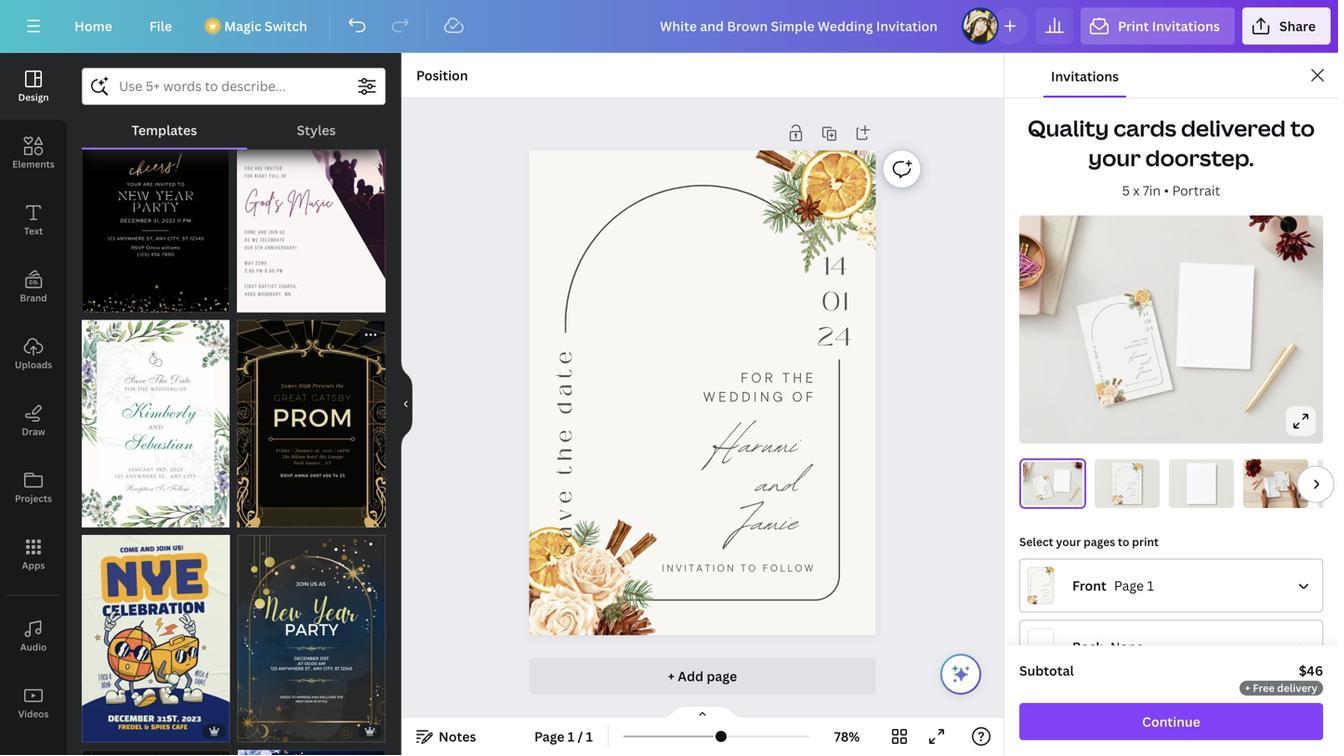 Task type: locate. For each thing, give the bounding box(es) containing it.
draw button
[[0, 388, 67, 454]]

subtotal
[[1019, 662, 1074, 680]]

geometrical night church event invitation group
[[237, 105, 386, 313]]

/
[[578, 728, 583, 746]]

green floral wedding invitation template image
[[82, 320, 229, 528]]

5
[[1122, 182, 1130, 199]]

add
[[678, 668, 704, 685]]

14 01 24 save the date for the wedding of invitation to follow harumi and jamie left display preview 5 of the design image
[[1276, 475, 1288, 489]]

for
[[1132, 339, 1140, 344], [741, 369, 776, 386], [1284, 480, 1285, 481], [1130, 482, 1133, 483], [1044, 486, 1046, 487]]

1 horizontal spatial save the date
[[1090, 344, 1107, 389]]

page
[[707, 668, 737, 685]]

24
[[818, 318, 852, 357], [1145, 324, 1154, 334], [1137, 478, 1140, 481], [1287, 478, 1288, 479], [1047, 483, 1049, 485]]

1 horizontal spatial 14 01 24 save the date for the wedding of invitation to follow harumi and jamie
[[1276, 475, 1288, 489]]

2 horizontal spatial 1
[[1147, 577, 1154, 595]]

$46
[[1299, 662, 1323, 680]]

to inside quality cards delivered to your doorstep. 5 x 7in • portrait
[[1291, 113, 1315, 143]]

back none
[[1072, 638, 1144, 656]]

1 right the / in the left bottom of the page
[[586, 728, 593, 746]]

1 horizontal spatial page
[[1114, 577, 1144, 595]]

switch
[[265, 17, 307, 35]]

invitations
[[1152, 17, 1220, 35], [1051, 67, 1119, 85]]

+ free delivery
[[1245, 681, 1318, 695]]

follow
[[1146, 377, 1158, 382], [1285, 488, 1288, 489], [1047, 494, 1050, 495], [1132, 498, 1137, 499], [763, 562, 816, 575]]

0 vertical spatial invitations
[[1152, 17, 1220, 35]]

and
[[1139, 355, 1151, 371], [757, 451, 799, 517], [1285, 483, 1287, 486], [1132, 489, 1135, 495], [1046, 489, 1049, 493]]

templates
[[132, 121, 197, 139]]

24 inside 14 01 24
[[1145, 324, 1154, 334]]

14 01 24
[[818, 247, 852, 357], [1142, 310, 1154, 334]]

date inside 14 01 24 save the date
[[1114, 480, 1117, 486]]

+ left add
[[668, 668, 675, 685]]

0 horizontal spatial 14 01 24 save the date for the wedding of invitation to follow harumi and jamie
[[1036, 480, 1050, 497]]

1 left the / in the left bottom of the page
[[568, 728, 575, 746]]

invitations inside dropdown button
[[1152, 17, 1220, 35]]

free
[[1253, 681, 1275, 695]]

+ inside "button"
[[668, 668, 675, 685]]

share button
[[1242, 7, 1331, 45]]

select your pages to print element
[[1019, 559, 1323, 674]]

jamie
[[1137, 363, 1153, 380], [1284, 485, 1287, 488], [737, 490, 799, 556], [1046, 491, 1049, 495], [1130, 492, 1135, 498]]

invitation to follow
[[1125, 377, 1158, 387], [662, 562, 816, 575]]

black elegant gold foil new year party invitation image
[[82, 105, 229, 313]]

file
[[149, 17, 172, 35]]

14 01 24 save the date for the wedding of invitation to follow harumi and jamie
[[1276, 475, 1288, 489], [1036, 480, 1050, 497]]

delivered
[[1181, 113, 1286, 143]]

page
[[1114, 577, 1144, 595], [534, 728, 565, 746]]

0 horizontal spatial invitation to follow
[[662, 562, 816, 575]]

01
[[822, 282, 848, 321], [1144, 317, 1152, 326], [1137, 475, 1140, 478], [1287, 476, 1288, 478], [1047, 481, 1049, 483]]

0 vertical spatial your
[[1089, 143, 1141, 173]]

save inside 14 01 24 save the date
[[1114, 492, 1117, 498]]

hide image
[[401, 360, 413, 449]]

invitations right print at the right top of page
[[1152, 17, 1220, 35]]

1 vertical spatial invitations
[[1051, 67, 1119, 85]]

14 01 24 save the date
[[1114, 472, 1140, 498]]

videos
[[18, 708, 49, 721]]

your
[[1089, 143, 1141, 173], [1056, 534, 1081, 549]]

page right front
[[1114, 577, 1144, 595]]

black and gold modern prom night party invitation group
[[82, 739, 231, 756]]

78%
[[834, 728, 860, 746]]

1
[[1147, 577, 1154, 595], [568, 728, 575, 746], [586, 728, 593, 746]]

1 vertical spatial page
[[534, 728, 565, 746]]

text button
[[0, 187, 67, 254]]

your inside quality cards delivered to your doorstep. 5 x 7in • portrait
[[1089, 143, 1141, 173]]

your left pages
[[1056, 534, 1081, 549]]

black gold luxury new year party invitation portrait image
[[237, 535, 386, 743]]

your up the 5
[[1089, 143, 1141, 173]]

back
[[1072, 638, 1103, 656]]

x
[[1133, 182, 1140, 199]]

notes
[[439, 728, 476, 746]]

design button
[[0, 53, 67, 120]]

1 horizontal spatial your
[[1089, 143, 1141, 173]]

text
[[24, 225, 43, 237]]

1 vertical spatial your
[[1056, 534, 1081, 549]]

0 horizontal spatial +
[[668, 668, 675, 685]]

position
[[416, 66, 468, 84]]

1 vertical spatial invitation to follow
[[662, 562, 816, 575]]

24 inside 14 01 24 save the date
[[1137, 478, 1140, 481]]

invitation to follow harumi and jamie
[[1124, 486, 1137, 499]]

print invitations button
[[1081, 7, 1235, 45]]

front
[[1072, 577, 1107, 595]]

magic switch button
[[194, 7, 322, 45]]

to
[[1291, 113, 1315, 143], [1141, 380, 1146, 383], [1284, 488, 1285, 489], [1046, 495, 1047, 496], [1131, 498, 1132, 499], [1118, 534, 1130, 549], [741, 562, 758, 575]]

design
[[18, 91, 49, 104]]

invitation
[[1125, 381, 1141, 387], [1281, 488, 1284, 489], [1043, 495, 1046, 496], [1124, 498, 1130, 499], [662, 562, 736, 575]]

Use 5+ words to describe... search field
[[119, 69, 348, 104]]

page inside select your pages to print element
[[1114, 577, 1144, 595]]

doorstep.
[[1145, 143, 1254, 173]]

14 inside 14 01 24 save the date
[[1137, 472, 1140, 475]]

home link
[[59, 7, 127, 45]]

position button
[[409, 60, 476, 90]]

display preview 5 of the design image
[[1318, 459, 1338, 508]]

1 horizontal spatial invitations
[[1152, 17, 1220, 35]]

save the date
[[1090, 344, 1107, 389], [550, 346, 580, 556]]

the
[[1140, 337, 1148, 342], [1094, 360, 1103, 372], [782, 369, 816, 386], [550, 425, 580, 476], [1285, 480, 1287, 481], [1134, 482, 1137, 483], [1276, 483, 1277, 485], [1046, 486, 1048, 487], [1114, 487, 1117, 491], [1036, 491, 1038, 493]]

brand
[[20, 292, 47, 304]]

draw
[[22, 426, 45, 438]]

1 horizontal spatial +
[[1245, 681, 1251, 695]]

canva assistant image
[[950, 664, 972, 686]]

7in
[[1143, 182, 1161, 199]]

brand button
[[0, 254, 67, 321]]

0 vertical spatial page
[[1114, 577, 1144, 595]]

audio button
[[0, 603, 67, 670]]

1 down print
[[1147, 577, 1154, 595]]

0 horizontal spatial your
[[1056, 534, 1081, 549]]

page left the / in the left bottom of the page
[[534, 728, 565, 746]]

Design title text field
[[645, 7, 954, 45]]

0 vertical spatial for the wedding of
[[1125, 337, 1149, 350]]

78% button
[[817, 722, 877, 752]]

of
[[1143, 341, 1149, 345], [792, 388, 816, 405], [1286, 481, 1287, 482], [1135, 484, 1137, 485], [1047, 486, 1048, 487]]

audio
[[20, 641, 47, 654]]

delivery
[[1277, 681, 1318, 695]]

14 01 24 save the date for the wedding of invitation to follow harumi and jamie up select
[[1036, 480, 1050, 497]]

14
[[822, 247, 848, 286], [1142, 310, 1150, 319], [1137, 472, 1140, 475], [1287, 475, 1288, 477], [1047, 480, 1048, 482]]

wedding
[[1125, 342, 1143, 350], [703, 388, 786, 405], [1282, 481, 1286, 482], [1127, 484, 1134, 485], [1043, 487, 1047, 488]]

+ left free
[[1245, 681, 1251, 695]]

0 horizontal spatial invitations
[[1051, 67, 1119, 85]]

invitations up quality
[[1051, 67, 1119, 85]]

harumi
[[1128, 347, 1149, 365], [713, 412, 799, 478], [1283, 482, 1286, 485], [1128, 486, 1135, 491], [1044, 488, 1048, 492]]

magic
[[224, 17, 262, 35]]

notes button
[[409, 722, 484, 752]]

0 vertical spatial invitation to follow
[[1125, 377, 1158, 387]]

black gold luxury new year party invitation portrait group
[[237, 524, 386, 743]]

for the wedding of
[[1125, 337, 1149, 350], [703, 369, 816, 405], [1127, 482, 1137, 485]]

side panel tab list
[[0, 53, 67, 756]]

quality
[[1028, 113, 1109, 143]]

uploads button
[[0, 321, 67, 388]]

save
[[1098, 373, 1107, 389], [1276, 485, 1278, 488], [550, 486, 580, 556], [1114, 492, 1117, 498], [1037, 493, 1039, 497]]

print invitations
[[1118, 17, 1220, 35]]

date
[[1090, 344, 1100, 360], [550, 346, 580, 415], [1276, 480, 1277, 483], [1114, 480, 1117, 486], [1036, 487, 1038, 491]]



Task type: describe. For each thing, give the bounding box(es) containing it.
elements
[[12, 158, 55, 171]]

home
[[74, 17, 112, 35]]

0 horizontal spatial 1
[[568, 728, 575, 746]]

continue button
[[1019, 703, 1323, 741]]

print
[[1118, 17, 1149, 35]]

invitation inside invitation to follow harumi and jamie
[[1124, 498, 1130, 499]]

invitations button
[[1044, 53, 1126, 98]]

continue
[[1142, 713, 1201, 731]]

and inside invitation to follow harumi and jamie
[[1132, 489, 1135, 495]]

harumi inside invitation to follow harumi and jamie
[[1128, 486, 1135, 491]]

projects button
[[0, 454, 67, 521]]

to inside invitation to follow harumi and jamie
[[1131, 498, 1132, 499]]

uploads
[[15, 359, 52, 371]]

elements button
[[0, 120, 67, 187]]

show pages image
[[658, 705, 747, 720]]

display preview 3 of the design image
[[1169, 459, 1234, 508]]

apps
[[22, 559, 45, 572]]

projects
[[15, 493, 52, 505]]

1 vertical spatial for the wedding of
[[703, 369, 816, 405]]

blue ivory and yellow retro hippie new year party invitation image
[[82, 535, 230, 743]]

01 inside 14 01 24 save the date
[[1137, 475, 1140, 478]]

0 horizontal spatial 14 01 24
[[818, 247, 852, 357]]

cards
[[1114, 113, 1177, 143]]

black and gold decorative art deco great gatsby invitation image
[[237, 320, 386, 528]]

file button
[[135, 7, 187, 45]]

+ for + free delivery
[[1245, 681, 1251, 695]]

none
[[1110, 638, 1144, 656]]

1 horizontal spatial invitation to follow
[[1125, 377, 1158, 387]]

0 horizontal spatial page
[[534, 728, 565, 746]]

+ add page
[[668, 668, 737, 685]]

invitations inside button
[[1051, 67, 1119, 85]]

black and gold modern prom night party invitation image
[[82, 750, 231, 756]]

videos button
[[0, 670, 67, 737]]

front page 1
[[1072, 577, 1154, 595]]

and jamie
[[1137, 355, 1153, 380]]

the inside 14 01 24 save the date
[[1114, 487, 1117, 491]]

apps button
[[0, 521, 67, 588]]

1 horizontal spatial 14 01 24
[[1142, 310, 1154, 334]]

select
[[1019, 534, 1054, 549]]

watercolor wedding invitation portrait group
[[238, 739, 386, 756]]

templates button
[[82, 112, 247, 148]]

follow inside invitation to follow harumi and jamie
[[1132, 498, 1137, 499]]

jamie inside invitation to follow harumi and jamie
[[1130, 492, 1135, 498]]

pages
[[1084, 534, 1115, 549]]

main menu bar
[[0, 0, 1338, 53]]

select your pages to print
[[1019, 534, 1159, 549]]

share
[[1280, 17, 1316, 35]]

styles
[[297, 121, 336, 139]]

•
[[1164, 182, 1169, 199]]

blue ivory and yellow retro hippie new year party invitation group
[[82, 524, 230, 743]]

+ add page button
[[529, 658, 876, 695]]

1 horizontal spatial 1
[[586, 728, 593, 746]]

green floral wedding invitation template group
[[82, 309, 229, 528]]

0 horizontal spatial save the date
[[550, 346, 580, 556]]

geometrical night church event invitation image
[[237, 105, 386, 313]]

black elegant gold foil new year party invitation group
[[82, 105, 229, 313]]

+ for + add page
[[668, 668, 675, 685]]

and inside and jamie
[[1139, 355, 1151, 371]]

print
[[1132, 534, 1159, 549]]

black and gold decorative art deco great gatsby invitation group
[[237, 320, 386, 528]]

quality cards delivered to your doorstep. 5 x 7in • portrait
[[1028, 113, 1315, 199]]

2 vertical spatial for the wedding of
[[1127, 482, 1137, 485]]

styles button
[[247, 112, 386, 148]]

page 1 / 1
[[534, 728, 593, 746]]

1 inside select your pages to print element
[[1147, 577, 1154, 595]]

magic switch
[[224, 17, 307, 35]]

portrait
[[1172, 182, 1221, 199]]



Task type: vqa. For each thing, say whether or not it's contained in the screenshot.
save within the 14 01 24 save the date
yes



